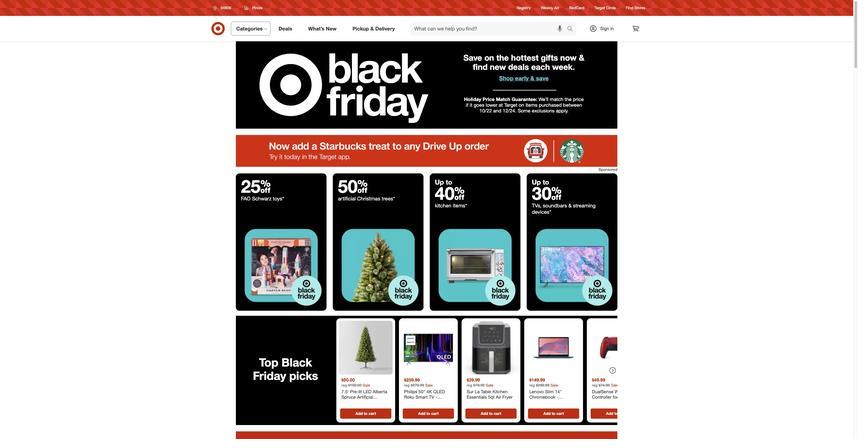 Task type: vqa. For each thing, say whether or not it's contained in the screenshot.
Assembly corresponding to $88.89
no



Task type: locate. For each thing, give the bounding box(es) containing it.
on inside we'll match the price if it goes lower at target on items purchased between 10/22 and 12/24. some exclusions apply.
[[519, 102, 525, 108]]

3 add to cart button from the left
[[466, 409, 517, 419]]

target deal of the day image
[[236, 432, 618, 440]]

1 add from the left
[[356, 412, 363, 416]]

circle
[[607, 6, 616, 10]]

reg down $149.99
[[530, 383, 535, 388]]

reg down $259.99
[[404, 383, 410, 388]]

target circle
[[595, 6, 616, 10]]

$149.99 reg $299.99 sale
[[530, 378, 559, 388]]

5 add to cart from the left
[[607, 412, 627, 416]]

red
[[593, 406, 601, 412]]

if
[[466, 102, 469, 108]]

2 add to cart button from the left
[[403, 409, 454, 419]]

4 cart from the left
[[557, 412, 564, 416]]

now
[[561, 53, 577, 63]]

deals link
[[273, 22, 301, 36]]

sur la table kitchen essentials 5qt air fryer image
[[465, 321, 518, 375]]

add to cart down 5
[[607, 412, 627, 416]]

match
[[550, 96, 564, 102]]

50"
[[419, 389, 426, 395]]

add to cart button down 5
[[591, 409, 643, 419]]

items*
[[453, 203, 468, 209]]

& right now
[[579, 53, 585, 63]]

to for $49.99
[[615, 412, 619, 416]]

the up shop
[[497, 53, 509, 63]]

essentials
[[467, 395, 487, 400]]

add to cart button down 50pul7973/f7
[[403, 409, 454, 419]]

2 add from the left
[[419, 412, 426, 416]]

1 vertical spatial on
[[519, 102, 525, 108]]

to
[[446, 178, 453, 187], [543, 178, 550, 187], [364, 412, 368, 416], [427, 412, 431, 416], [490, 412, 493, 416], [552, 412, 556, 416], [615, 412, 619, 416]]

0 horizontal spatial up
[[435, 178, 444, 187]]

3 target black friday image from the left
[[430, 221, 521, 311]]

reg
[[342, 383, 347, 388], [404, 383, 410, 388], [467, 383, 473, 388], [530, 383, 535, 388], [593, 383, 598, 388]]

add to cart button down $100.00
[[341, 409, 392, 419]]

kitchen
[[493, 389, 508, 395]]

the
[[497, 53, 509, 63], [565, 96, 572, 102]]

sale right $100.00
[[363, 383, 371, 388]]

some
[[518, 108, 531, 114]]

reg for $149.99
[[530, 383, 535, 388]]

artificial
[[338, 196, 356, 202]]

reg up sur
[[467, 383, 473, 388]]

add to cart down $299.99
[[544, 412, 564, 416]]

reg inside $39.99 reg $79.99 sale sur la table kitchen essentials 5qt air fryer
[[467, 383, 473, 388]]

target black friday image for artificial christmas trees*
[[333, 221, 424, 311]]

sale inside $50.00 reg $100.00 sale
[[363, 383, 371, 388]]

add to cart button down 5qt
[[466, 409, 517, 419]]

sale inside $149.99 reg $299.99 sale
[[551, 383, 559, 388]]

exclusions
[[532, 108, 555, 114]]

25 fao schwarz toys*
[[241, 176, 284, 202]]

sur
[[467, 389, 474, 395]]

wireless
[[615, 389, 632, 395]]

philips
[[404, 389, 418, 395]]

the inside we'll match the price if it goes lower at target on items purchased between 10/22 and 12/24. some exclusions apply.
[[565, 96, 572, 102]]

4 add to cart button from the left
[[529, 409, 580, 419]]

target right at
[[505, 102, 518, 108]]

lenovo slim 14" chromebook - mediatek processor - 4gb ram - 64gb flash storage - blue (82xj002dus) image
[[527, 321, 581, 375]]

purchased
[[539, 102, 562, 108]]

1 add to cart button from the left
[[341, 409, 392, 419]]

add down playstation
[[607, 412, 614, 416]]

on left items
[[519, 102, 525, 108]]

fao
[[241, 196, 251, 202]]

3 reg from the left
[[467, 383, 473, 388]]

price
[[483, 96, 495, 102]]

cart for $39.99
[[494, 412, 502, 416]]

2 add to cart from the left
[[419, 412, 439, 416]]

& left the streaming
[[569, 203, 572, 209]]

what's new link
[[303, 22, 345, 36]]

1 horizontal spatial target
[[595, 6, 606, 10]]

25
[[241, 176, 271, 197]]

0 horizontal spatial target
[[505, 102, 518, 108]]

cart for $259.99
[[432, 412, 439, 416]]

reg down $49.99
[[593, 383, 598, 388]]

tv
[[429, 395, 435, 400]]

$49.99
[[593, 378, 606, 383]]

philips 50" 4k qled roku smart tv - 50pul7973/f7 - special purchase image
[[402, 321, 456, 375]]

friday
[[253, 369, 286, 383]]

add for $149.99
[[544, 412, 551, 416]]

2 up to from the left
[[532, 178, 550, 187]]

& inside save on the hottest gifts now & find new deals each week.
[[579, 53, 585, 63]]

up to for 40
[[435, 178, 453, 187]]

sale
[[363, 383, 371, 388], [426, 383, 433, 388], [486, 383, 494, 388], [551, 383, 559, 388], [612, 383, 619, 388]]

1 reg from the left
[[342, 383, 347, 388]]

la
[[475, 389, 480, 395]]

5 reg from the left
[[593, 383, 598, 388]]

$149.99
[[530, 378, 546, 383]]

1 horizontal spatial up to
[[532, 178, 550, 187]]

reg inside $50.00 reg $100.00 sale
[[342, 383, 347, 388]]

to for $259.99
[[427, 412, 431, 416]]

-
[[436, 395, 438, 400], [436, 401, 437, 406], [620, 401, 622, 406]]

up
[[435, 178, 444, 187], [532, 178, 541, 187]]

add down the essentials
[[481, 412, 489, 416]]

5
[[616, 401, 619, 406]]

sale inside $39.99 reg $79.99 sale sur la table kitchen essentials 5qt air fryer
[[486, 383, 494, 388]]

0 vertical spatial the
[[497, 53, 509, 63]]

1 vertical spatial the
[[565, 96, 572, 102]]

add to cart for $259.99
[[419, 412, 439, 416]]

cart for $49.99
[[620, 412, 627, 416]]

3 sale from the left
[[486, 383, 494, 388]]

add to cart down $100.00
[[356, 412, 376, 416]]

1 add to cart from the left
[[356, 412, 376, 416]]

- inside the '$49.99 reg $74.99 sale dualsense wireless controller for playstation 5 - volcanic red'
[[620, 401, 622, 406]]

4k
[[427, 389, 432, 395]]

$259.99
[[404, 378, 420, 383]]

add to cart
[[356, 412, 376, 416], [419, 412, 439, 416], [481, 412, 502, 416], [544, 412, 564, 416], [607, 412, 627, 416]]

the inside save on the hottest gifts now & find new deals each week.
[[497, 53, 509, 63]]

1 target black friday image from the left
[[236, 221, 327, 311]]

4 target black friday image from the left
[[527, 221, 618, 311]]

up to up kitchen
[[435, 178, 453, 187]]

qled
[[434, 389, 445, 395]]

target
[[595, 6, 606, 10], [505, 102, 518, 108]]

sale inside the '$49.99 reg $74.99 sale dualsense wireless controller for playstation 5 - volcanic red'
[[612, 383, 619, 388]]

dualsense
[[593, 389, 614, 395]]

pickup & delivery link
[[347, 22, 403, 36]]

3 cart from the left
[[494, 412, 502, 416]]

add to cart down purchase
[[419, 412, 439, 416]]

0 vertical spatial target
[[595, 6, 606, 10]]

3 add from the left
[[481, 412, 489, 416]]

add to cart button down $299.99
[[529, 409, 580, 419]]

registry
[[517, 6, 531, 10]]

2 target black friday image from the left
[[333, 221, 424, 311]]

up to up tvs,
[[532, 178, 550, 187]]

new
[[326, 25, 337, 32]]

reg inside '$259.99 reg $279.99 sale philips 50" 4k qled roku smart tv - 50pul7973/f7 - special purchase'
[[404, 383, 410, 388]]

sale for $39.99
[[486, 383, 494, 388]]

sale right $299.99
[[551, 383, 559, 388]]

1 sale from the left
[[363, 383, 371, 388]]

holiday
[[465, 96, 482, 102]]

4 sale from the left
[[551, 383, 559, 388]]

3 add to cart from the left
[[481, 412, 502, 416]]

add down purchase
[[419, 412, 426, 416]]

0 horizontal spatial up to
[[435, 178, 453, 187]]

toys*
[[273, 196, 284, 202]]

hottest
[[512, 53, 539, 63]]

add down $299.99
[[544, 412, 551, 416]]

reg down $50.00
[[342, 383, 347, 388]]

add to cart down 5qt
[[481, 412, 502, 416]]

$79.99
[[474, 383, 485, 388]]

1 horizontal spatial the
[[565, 96, 572, 102]]

sign in
[[601, 26, 615, 31]]

pickup
[[353, 25, 369, 32]]

kitchen items*
[[435, 203, 468, 209]]

1 horizontal spatial up
[[532, 178, 541, 187]]

50pul7973/f7
[[404, 401, 434, 406]]

2 sale from the left
[[426, 383, 433, 388]]

cart
[[369, 412, 376, 416], [432, 412, 439, 416], [494, 412, 502, 416], [557, 412, 564, 416], [620, 412, 627, 416]]

5 add from the left
[[607, 412, 614, 416]]

0 horizontal spatial the
[[497, 53, 509, 63]]

the left price
[[565, 96, 572, 102]]

new
[[490, 62, 506, 72]]

4 reg from the left
[[530, 383, 535, 388]]

& inside tvs, soundbars & streaming devices*
[[569, 203, 572, 209]]

sale inside '$259.99 reg $279.99 sale philips 50" 4k qled roku smart tv - 50pul7973/f7 - special purchase'
[[426, 383, 433, 388]]

add down $100.00
[[356, 412, 363, 416]]

- right 5
[[620, 401, 622, 406]]

reg for $259.99
[[404, 383, 410, 388]]

up up kitchen
[[435, 178, 444, 187]]

up up tvs,
[[532, 178, 541, 187]]

advertisement region
[[236, 135, 618, 167]]

1 cart from the left
[[369, 412, 376, 416]]

2 cart from the left
[[432, 412, 439, 416]]

to for $50.00
[[364, 412, 368, 416]]

94806 button
[[209, 2, 238, 14]]

categories link
[[231, 22, 271, 36]]

add to cart button for $149.99
[[529, 409, 580, 419]]

0 vertical spatial on
[[485, 53, 495, 63]]

$100.00
[[348, 383, 362, 388]]

ad
[[555, 6, 560, 10]]

5 sale from the left
[[612, 383, 619, 388]]

fryer
[[503, 395, 513, 400]]

add for $259.99
[[419, 412, 426, 416]]

reg inside $149.99 reg $299.99 sale
[[530, 383, 535, 388]]

4 add from the left
[[544, 412, 551, 416]]

sale up the 4k
[[426, 383, 433, 388]]

2 up from the left
[[532, 178, 541, 187]]

pinole
[[252, 5, 263, 10]]

$50.00
[[342, 378, 355, 383]]

4 add to cart from the left
[[544, 412, 564, 416]]

sale up table
[[486, 383, 494, 388]]

target black friday image
[[236, 221, 327, 311], [333, 221, 424, 311], [430, 221, 521, 311], [527, 221, 618, 311]]

black friday deals image
[[236, 41, 618, 129]]

on inside save on the hottest gifts now & find new deals each week.
[[485, 53, 495, 63]]

1 up from the left
[[435, 178, 444, 187]]

50
[[338, 176, 368, 197]]

2 reg from the left
[[404, 383, 410, 388]]

and
[[494, 108, 502, 114]]

5 add to cart button from the left
[[591, 409, 643, 419]]

sale up wireless
[[612, 383, 619, 388]]

0 horizontal spatial on
[[485, 53, 495, 63]]

add for $39.99
[[481, 412, 489, 416]]

& left save
[[531, 75, 535, 82]]

1 vertical spatial target
[[505, 102, 518, 108]]

reg for $50.00
[[342, 383, 347, 388]]

reg for $49.99
[[593, 383, 598, 388]]

1 horizontal spatial on
[[519, 102, 525, 108]]

reg inside the '$49.99 reg $74.99 sale dualsense wireless controller for playstation 5 - volcanic red'
[[593, 383, 598, 388]]

$39.99 reg $79.99 sale sur la table kitchen essentials 5qt air fryer
[[467, 378, 513, 400]]

up for 40
[[435, 178, 444, 187]]

add for $50.00
[[356, 412, 363, 416]]

on right 'save'
[[485, 53, 495, 63]]

redcard
[[570, 6, 585, 10]]

gifts
[[541, 53, 559, 63]]

1 up to from the left
[[435, 178, 453, 187]]

target left the circle
[[595, 6, 606, 10]]

$279.99
[[411, 383, 425, 388]]

5 cart from the left
[[620, 412, 627, 416]]

in
[[611, 26, 615, 31]]



Task type: describe. For each thing, give the bounding box(es) containing it.
stores
[[635, 6, 646, 10]]

weekly ad link
[[542, 5, 560, 11]]

add to cart for $49.99
[[607, 412, 627, 416]]

target black friday image for fao schwarz toys*
[[236, 221, 327, 311]]

sale for $50.00
[[363, 383, 371, 388]]

tvs, soundbars & streaming devices*
[[532, 203, 596, 215]]

add to cart button for $50.00
[[341, 409, 392, 419]]

What can we help you find? suggestions appear below search field
[[411, 22, 569, 36]]

save
[[537, 75, 549, 82]]

weekly ad
[[542, 6, 560, 10]]

50 artificial christmas trees*
[[338, 176, 395, 202]]

air
[[496, 395, 502, 400]]

we'll match the price if it goes lower at target on items purchased between 10/22 and 12/24. some exclusions apply.
[[466, 96, 584, 114]]

deals
[[509, 62, 529, 72]]

for
[[613, 395, 619, 400]]

deals
[[279, 25, 293, 32]]

weekly
[[542, 6, 554, 10]]

carousel region
[[236, 316, 646, 432]]

black
[[282, 356, 312, 370]]

controller
[[593, 395, 612, 400]]

pinole button
[[241, 2, 267, 14]]

cart for $50.00
[[369, 412, 376, 416]]

the for on
[[497, 53, 509, 63]]

add to cart for $50.00
[[356, 412, 376, 416]]

search button
[[565, 22, 580, 37]]

trees*
[[382, 196, 395, 202]]

purchase
[[421, 406, 439, 412]]

sign in link
[[585, 22, 624, 36]]

5qt
[[489, 395, 495, 400]]

schwarz
[[252, 196, 272, 202]]

sale for $259.99
[[426, 383, 433, 388]]

match
[[496, 96, 511, 102]]

it
[[470, 102, 473, 108]]

up to for 30
[[532, 178, 550, 187]]

shop
[[500, 75, 514, 82]]

add to cart for $149.99
[[544, 412, 564, 416]]

streaming
[[574, 203, 596, 209]]

add to cart button for $39.99
[[466, 409, 517, 419]]

sale for $149.99
[[551, 383, 559, 388]]

12/24.
[[503, 108, 517, 114]]

playstation
[[593, 401, 615, 406]]

sale for $49.99
[[612, 383, 619, 388]]

top black friday picks
[[253, 356, 318, 383]]

40
[[435, 183, 465, 204]]

target black friday image for kitchen items*
[[430, 221, 521, 311]]

items
[[526, 102, 538, 108]]

$50.00 reg $100.00 sale
[[342, 378, 371, 388]]

$49.99 reg $74.99 sale dualsense wireless controller for playstation 5 - volcanic red
[[593, 378, 640, 412]]

find stores link
[[627, 5, 646, 11]]

30
[[532, 183, 562, 204]]

guarantee:
[[512, 96, 538, 102]]

what's new
[[308, 25, 337, 32]]

$299.99
[[537, 383, 550, 388]]

registry link
[[517, 5, 531, 11]]

at
[[499, 102, 503, 108]]

up for 30
[[532, 178, 541, 187]]

dualsense wireless controller for playstation 5 - volcanic red image
[[590, 321, 644, 375]]

we'll
[[539, 96, 549, 102]]

between
[[564, 102, 583, 108]]

what's
[[308, 25, 325, 32]]

volcanic
[[623, 401, 640, 406]]

target black friday image for tvs, soundbars & streaming devices*
[[527, 221, 618, 311]]

add to cart button for $259.99
[[403, 409, 454, 419]]

add for $49.99
[[607, 412, 614, 416]]

shop early & save
[[500, 75, 549, 82]]

add to cart for $39.99
[[481, 412, 502, 416]]

7.5' pre-lit led alberta spruce artificial christmas tree warm white lights - wondershop™ image
[[339, 321, 393, 375]]

find
[[473, 62, 488, 72]]

- up purchase
[[436, 401, 437, 406]]

reg for $39.99
[[467, 383, 473, 388]]

the for match
[[565, 96, 572, 102]]

target inside we'll match the price if it goes lower at target on items purchased between 10/22 and 12/24. some exclusions apply.
[[505, 102, 518, 108]]

cart for $149.99
[[557, 412, 564, 416]]

sign
[[601, 26, 610, 31]]

to for $39.99
[[490, 412, 493, 416]]

$74.99
[[599, 383, 611, 388]]

kitchen
[[435, 203, 452, 209]]

price
[[574, 96, 584, 102]]

$39.99
[[467, 378, 481, 383]]

special
[[404, 406, 419, 412]]

apply.
[[557, 108, 569, 114]]

- right tv
[[436, 395, 438, 400]]

target inside target circle link
[[595, 6, 606, 10]]

each
[[532, 62, 551, 72]]

holiday price match guarantee:
[[465, 96, 538, 102]]

picks
[[290, 369, 318, 383]]

roku
[[404, 395, 415, 400]]

categories
[[236, 25, 263, 32]]

table
[[481, 389, 492, 395]]

top
[[259, 356, 279, 370]]

tvs,
[[532, 203, 542, 209]]

smart
[[416, 395, 428, 400]]

soundbars
[[543, 203, 568, 209]]

early
[[516, 75, 529, 82]]

devices*
[[532, 209, 552, 215]]

add to cart button for $49.99
[[591, 409, 643, 419]]

& right the pickup
[[371, 25, 374, 32]]

redcard link
[[570, 5, 585, 11]]

pickup & delivery
[[353, 25, 395, 32]]

goes
[[474, 102, 485, 108]]

to for $149.99
[[552, 412, 556, 416]]

week.
[[553, 62, 576, 72]]



